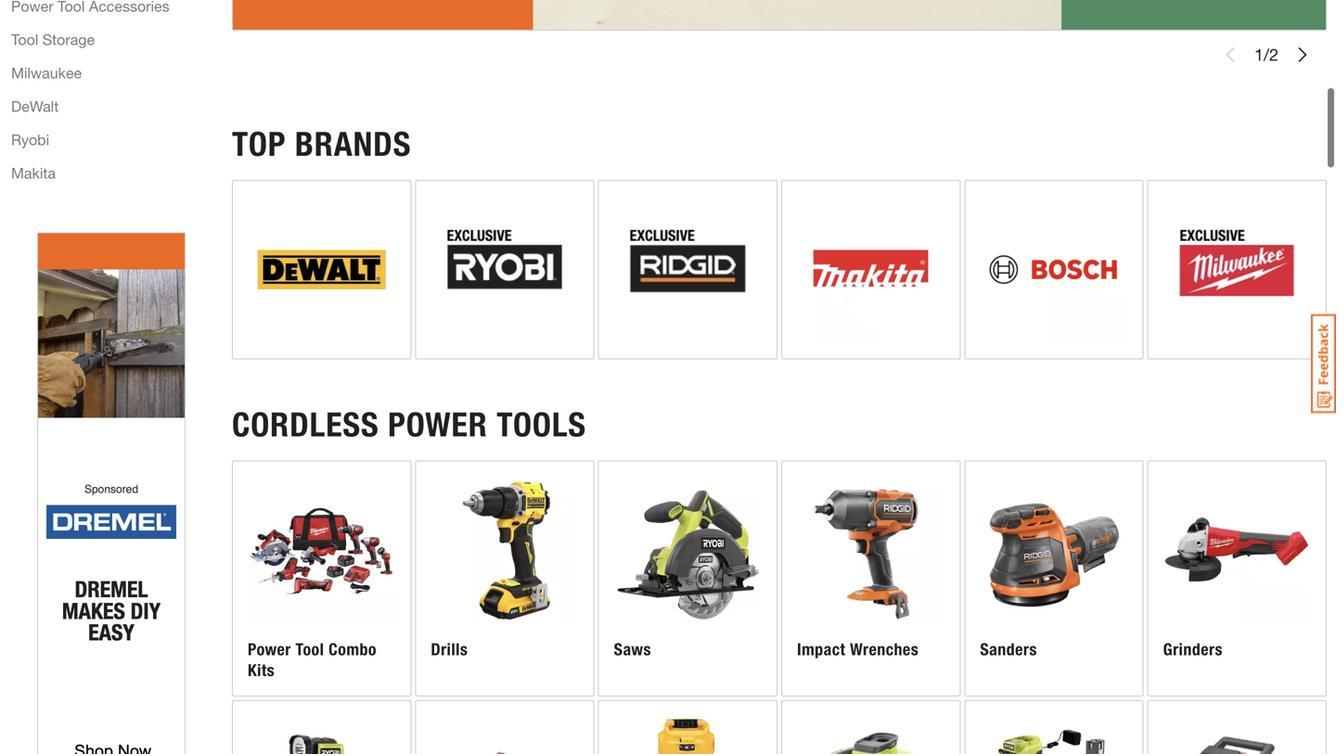 Task type: locate. For each thing, give the bounding box(es) containing it.
tool up milwaukee link
[[11, 29, 38, 46]]

0 horizontal spatial tool
[[11, 29, 38, 46]]

power
[[388, 403, 488, 443], [248, 638, 291, 658]]

image for planers image
[[431, 714, 579, 754]]

5 image for null image from the left
[[980, 194, 1128, 342]]

saws link
[[599, 460, 777, 694]]

ryobi
[[11, 129, 49, 147]]

impact wrenches
[[797, 638, 919, 658]]

image for power tool batteries & chargers image
[[980, 714, 1128, 754]]

1 vertical spatial tool
[[296, 638, 324, 658]]

grinders
[[1163, 638, 1223, 658]]

0 vertical spatial power
[[388, 403, 488, 443]]

tool left combo
[[296, 638, 324, 658]]

0 horizontal spatial power
[[248, 638, 291, 658]]

image for impact wrenches image
[[797, 475, 945, 623]]

power tool combo kits
[[248, 638, 377, 679]]

tools
[[497, 403, 586, 443]]

cordless power tools
[[232, 403, 586, 443]]

dewalt link
[[11, 93, 59, 116]]

tool
[[11, 29, 38, 46], [296, 638, 324, 658]]

tool storage
[[11, 29, 95, 46]]

tool storage link
[[11, 26, 95, 49]]

ryobi link
[[11, 127, 49, 149]]

1 horizontal spatial power
[[388, 403, 488, 443]]

top brands
[[232, 122, 411, 163]]

image for null image
[[248, 194, 396, 342], [431, 194, 579, 342], [614, 194, 762, 342], [797, 194, 945, 342], [980, 194, 1128, 342], [1163, 194, 1311, 342]]

feedback link image
[[1311, 314, 1336, 414]]

impact
[[797, 638, 846, 658]]

storage
[[42, 29, 95, 46]]

image for grinders image
[[1163, 475, 1311, 623]]

next slide image
[[1295, 46, 1310, 61]]

2
[[1269, 43, 1279, 63]]

1 vertical spatial power
[[248, 638, 291, 658]]

1 horizontal spatial tool
[[296, 638, 324, 658]]

tool inside power tool combo kits
[[296, 638, 324, 658]]

sanders link
[[965, 460, 1143, 694]]



Task type: describe. For each thing, give the bounding box(es) containing it.
2 image for null image from the left
[[431, 194, 579, 342]]

impact wrenches link
[[782, 460, 960, 694]]

6 image for null image from the left
[[1163, 194, 1311, 342]]

milwaukee
[[11, 62, 82, 80]]

4 image for null image from the left
[[797, 194, 945, 342]]

dewalt
[[11, 96, 59, 113]]

image for up to 40% off image
[[533, 0, 1326, 28]]

power inside power tool combo kits
[[248, 638, 291, 658]]

image for drills image
[[431, 475, 579, 623]]

image for power tool combo kits image
[[248, 475, 396, 623]]

grinders link
[[1148, 460, 1326, 694]]

sanders
[[980, 638, 1037, 658]]

this is the first slide image
[[1223, 46, 1238, 61]]

3 image for null image from the left
[[614, 194, 762, 342]]

0 vertical spatial tool
[[11, 29, 38, 46]]

image for bare tools image
[[248, 714, 396, 754]]

wrenches
[[850, 638, 919, 658]]

saws
[[614, 638, 651, 658]]

milwaukee link
[[11, 60, 82, 82]]

drills link
[[416, 460, 594, 694]]

image for saws image
[[614, 475, 762, 623]]

image for polishers image
[[797, 714, 945, 754]]

kits
[[248, 659, 275, 679]]

makita link
[[11, 160, 56, 182]]

drills
[[431, 638, 468, 658]]

brands
[[295, 122, 411, 163]]

image for routers image
[[614, 714, 762, 754]]

image for jobsite equipment image
[[1163, 714, 1311, 754]]

makita
[[11, 162, 56, 180]]

1
[[1255, 43, 1264, 63]]

combo
[[329, 638, 377, 658]]

cordless
[[232, 403, 379, 443]]

/
[[1264, 43, 1269, 63]]

1 image for null image from the left
[[248, 194, 396, 342]]

1 / 2
[[1255, 43, 1279, 63]]

top
[[232, 122, 286, 163]]

image for sanders image
[[980, 475, 1128, 623]]

power tool combo kits link
[[233, 460, 410, 694]]



Task type: vqa. For each thing, say whether or not it's contained in the screenshot.
this is the first slide image
yes



